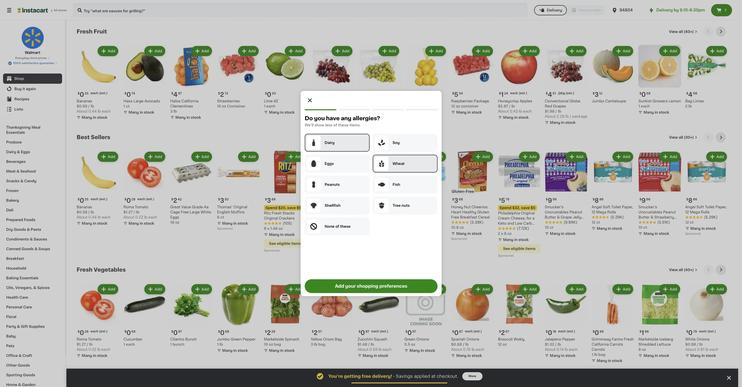 Task type: describe. For each thing, give the bounding box(es) containing it.
96 for smucker's uncrustables peanut butter & grape jelly sandwich
[[553, 198, 557, 201]]

/ inside zucchini squash $1.48 / lb about 0.59 lb each
[[369, 343, 370, 347]]

oz inside the green onions 5.5 oz
[[411, 343, 416, 347]]

add inside "button"
[[335, 285, 344, 289]]

walmart logo image
[[21, 27, 44, 49]]

lists
[[14, 108, 23, 111]]

green for bag
[[358, 100, 369, 103]]

$ inside $ 0 79
[[687, 331, 689, 334]]

add your shopping preferences element
[[301, 91, 442, 297]]

butter for smucker's uncrustables peanut butter & grape jelly sandwich
[[545, 216, 557, 219]]

you're getting free delivery!
[[329, 375, 393, 379]]

2 x 8 oz
[[498, 232, 512, 236]]

each inside $ 1 24 each (est.)
[[511, 92, 518, 95]]

cheerios
[[472, 205, 488, 209]]

stores
[[58, 9, 67, 12]]

baby link
[[3, 332, 62, 342]]

value for water
[[416, 205, 425, 209]]

oz inside broccoli wokly 12 oz
[[503, 343, 507, 347]]

supplies
[[29, 325, 45, 329]]

2 paper, from the left
[[716, 205, 727, 209]]

tree
[[393, 204, 401, 208]]

view for 8
[[670, 136, 678, 139]]

about inside conventional globe red grapes $1.98 / lb about 2.28 lb / package
[[545, 115, 556, 118]]

eligible for 3
[[277, 242, 291, 246]]

each inside 'element'
[[559, 330, 566, 333]]

(30+)
[[684, 136, 694, 139]]

seedless inside sun harvest seedless red grapes $2.18 / lb about 2.4 lb / package
[[334, 100, 350, 103]]

$0.58 for 2
[[77, 211, 87, 214]]

& right home
[[18, 383, 21, 387]]

$ 2 57 for broccoli
[[499, 330, 510, 336]]

1 horizontal spatial $ 0 28
[[125, 198, 135, 204]]

$32,
[[513, 206, 521, 210]]

4 inside $4.81 per package (estimated) element
[[361, 92, 365, 98]]

$ inside $ 22 18
[[312, 198, 314, 201]]

2 up marketside spinach 10 oz bag
[[267, 330, 271, 336]]

marketside spinach 10 oz bag
[[264, 338, 300, 347]]

white inside white onions $0.98 / lb about 0.81 lb each
[[686, 338, 696, 342]]

$0.79 each (estimated) element
[[686, 328, 729, 337]]

18 for 22
[[322, 198, 326, 201]]

2 (5.29k) from the left
[[705, 216, 718, 219]]

free
[[362, 375, 371, 379]]

3 premium california lemons 2 lb bag
[[405, 92, 439, 113]]

97 up the green onions 5.5 oz
[[413, 331, 416, 334]]

(est.) inside $ 0 87 each (est.)
[[380, 330, 389, 333]]

3 12 ct from the left
[[686, 221, 694, 224]]

0 horizontal spatial $1.27
[[77, 343, 86, 347]]

40
[[405, 216, 410, 219]]

1 vertical spatial of
[[336, 225, 339, 229]]

items.
[[350, 123, 361, 127]]

wokly
[[514, 338, 525, 342]]

0.76
[[463, 348, 471, 352]]

3 all from the top
[[679, 268, 684, 272]]

$ 0 74
[[125, 92, 135, 98]]

0 horizontal spatial tomato
[[88, 338, 102, 342]]

office
[[6, 354, 18, 358]]

view all (40+) button for 0
[[668, 27, 700, 37]]

guarantee
[[39, 62, 54, 65]]

smucker's for smucker's uncrustables peanut butter & grape jelly sandwich
[[545, 205, 564, 209]]

household
[[6, 267, 26, 270]]

strawberries
[[217, 100, 240, 103]]

spend for 3
[[266, 206, 278, 210]]

lb inside the grimmway farms fresh california carrots carrots 1 lb bag
[[595, 353, 598, 357]]

more
[[469, 375, 477, 378]]

goods for sporting
[[23, 374, 35, 377]]

save for 3
[[287, 206, 296, 210]]

healthy
[[463, 211, 477, 214]]

1 inside the grimmway farms fresh california carrots carrots 1 lb bag
[[592, 353, 594, 357]]

each inside $ 0 87 each (est.)
[[372, 330, 379, 333]]

marketside iceberg shredded lettuce 8 oz
[[639, 338, 674, 352]]

$ inside $ 4 97
[[171, 92, 173, 95]]

floral link
[[3, 312, 62, 322]]

other goods
[[6, 364, 30, 368]]

save for 5
[[522, 206, 530, 210]]

view all (40+) button for 1
[[668, 265, 700, 275]]

a-
[[338, 205, 342, 209]]

$0.18 each (estimated) element
[[545, 328, 588, 337]]

0 inside $0.18 each (estimated) 'element'
[[548, 330, 553, 336]]

oz inside great value grade aa cage free large white eggs 18 oz
[[175, 221, 180, 224]]

honey
[[452, 205, 463, 209]]

2 up the yellow
[[314, 330, 318, 336]]

oz inside strawberries 16 oz container
[[222, 105, 226, 108]]

0 inside $0.87 each (estimated) element
[[361, 330, 365, 336]]

personal care
[[6, 306, 32, 309]]

delivery!
[[372, 375, 393, 379]]

shop
[[14, 77, 24, 81]]

3 up "honey"
[[455, 198, 459, 204]]

jumbo green pepper 1 lb
[[217, 338, 256, 347]]

1 paper, from the left
[[622, 205, 634, 209]]

about inside green seedless grapes bag $1.98 / lb about 2.43 lb / package
[[358, 115, 369, 118]]

4 for $ 4 98
[[689, 92, 693, 98]]

lb inside jumbo green pepper 1 lb
[[220, 343, 223, 347]]

68 for honey nut cheerios heart healthy gluten free breakfast cereal
[[459, 198, 463, 201]]

$ inside $ 0 18
[[546, 331, 548, 334]]

savings
[[396, 375, 413, 379]]

9 for smucker's uncrustables peanut butter & strawberry jam sandwich
[[642, 198, 646, 204]]

eligible for 5
[[511, 247, 525, 251]]

3 up thomas' in the left bottom of the page
[[220, 198, 224, 204]]

0 vertical spatial tomato
[[135, 205, 148, 209]]

/pkg for 4
[[371, 92, 378, 95]]

grapes inside sun harvest seedless red grapes $2.18 / lb about 2.4 lb / package
[[319, 105, 332, 108]]

a
[[533, 217, 535, 220]]

0 vertical spatial free
[[466, 190, 474, 193]]

bananas $0.58 / lb about 0.44 lb each for 2
[[77, 205, 111, 219]]

1 vertical spatial breakfast
[[6, 257, 24, 261]]

0.44 for 4
[[89, 110, 97, 113]]

roma tomato $1.27 / lb about 0.22 lb each for the bottom $0.28 each (estimated) element
[[77, 338, 110, 352]]

2 86 from the left
[[694, 198, 698, 201]]

$ inside $ 5 72
[[359, 198, 361, 201]]

$ 0 25 for 2
[[78, 198, 89, 204]]

/pkg (est.) for 5
[[325, 92, 341, 95]]

see eligible items for 5
[[504, 247, 536, 251]]

2 up cage
[[173, 198, 177, 204]]

dry goods & pasta link
[[3, 225, 62, 235]]

98 for 1
[[645, 331, 649, 334]]

42 inside $ 2 42
[[178, 198, 182, 201]]

great for great value grade aa cage free large white eggs 18 oz
[[170, 205, 181, 209]]

2 angel from the left
[[686, 205, 696, 209]]

lb inside 3 premium california lemons 2 lb bag
[[408, 110, 411, 113]]

ritz fresh stacks original crackers
[[264, 212, 295, 220]]

gluten-
[[452, 190, 466, 193]]

all for 8
[[679, 136, 684, 139]]

(7.53k)
[[330, 216, 343, 219]]

$ 5 76
[[499, 198, 510, 204]]

12 inside raspberries package 12 oz container
[[452, 105, 455, 108]]

6:30pm
[[690, 8, 706, 12]]

1 button
[[712, 4, 733, 16]]

about inside honeycrisp apples $2.87 / lb about 0.43 lb each
[[498, 110, 509, 113]]

cantaloupe
[[606, 100, 626, 103]]

10 for smucker's uncrustables peanut butter & strawberry jam sandwich
[[639, 226, 643, 229]]

1 mega from the left
[[597, 211, 607, 214]]

jumbo for jumbo cantaloupe
[[592, 100, 605, 103]]

each inside jalapeno pepper $1.32 / lb about 0.14 lb each
[[569, 348, 578, 352]]

package for about 2.43 lb / package
[[385, 115, 400, 118]]

$1.98 for bag
[[358, 110, 368, 113]]

2 $ 8 86 from the left
[[687, 198, 698, 204]]

uncrustables for strawberry
[[639, 211, 663, 214]]

oz down lifestyle
[[508, 232, 512, 236]]

1 vertical spatial these
[[340, 225, 351, 229]]

more button
[[463, 373, 483, 381]]

service type group
[[534, 5, 606, 15]]

onions for $ 0 67
[[467, 338, 480, 342]]

red inside sun harvest seedless red grapes $2.18 / lb about 2.4 lb / package
[[311, 105, 318, 108]]

dairy for dairy
[[325, 141, 335, 145]]

cucumber 1 each
[[124, 338, 142, 347]]

2 toilet from the left
[[706, 205, 715, 209]]

conventional
[[545, 100, 569, 103]]

5 up sun
[[314, 92, 318, 98]]

5 for $ 5 34
[[455, 92, 459, 98]]

store
[[30, 57, 37, 60]]

heart
[[452, 211, 462, 214]]

1 86 from the left
[[600, 198, 604, 201]]

free inside honey nut cheerios heart healthy gluten free breakfast cereal
[[452, 216, 459, 219]]

fresh fruit
[[77, 29, 107, 34]]

sandwich for grape
[[545, 221, 563, 224]]

x for 3
[[267, 227, 270, 230]]

& left sauces
[[30, 238, 33, 241]]

red inside conventional globe red grapes $1.98 / lb about 2.28 lb / package
[[545, 105, 553, 108]]

10 inside marketside spinach 10 oz bag
[[264, 343, 268, 347]]

& left craft
[[19, 354, 22, 358]]

smucker's uncrustables peanut butter & grape jelly sandwich
[[545, 205, 583, 224]]

$ inside $ 2 42
[[171, 198, 173, 201]]

5 for $ 5 72
[[361, 198, 365, 204]]

home & garden link
[[3, 380, 62, 388]]

& left candy
[[20, 179, 23, 183]]

see eligible items for 3
[[269, 242, 302, 246]]

at
[[432, 375, 436, 379]]

100%
[[13, 62, 21, 65]]

1 horizontal spatial 0.22
[[135, 216, 143, 219]]

3 inside halos california clementines 3 lb
[[170, 110, 173, 113]]

12 inside broccoli wokly 12 oz
[[498, 343, 502, 347]]

sponsored badge image for $ 3 92
[[217, 228, 233, 230]]

view all (30+) button
[[668, 133, 700, 143]]

$ 0 97 for cilantro bunch
[[171, 330, 182, 336]]

67
[[459, 331, 463, 334]]

floral
[[6, 315, 16, 319]]

ct inside 'hass large avocado 1 ct'
[[126, 105, 130, 108]]

have
[[326, 116, 340, 121]]

/ inside honeycrisp apples $2.87 / lb about 0.43 lb each
[[509, 105, 511, 108]]

1 inside sunkist growers lemon 1 each
[[639, 105, 641, 108]]

lb inside halos california clementines 3 lb
[[174, 110, 177, 113]]

sporting goods link
[[3, 371, 62, 380]]

about inside zucchini squash $1.48 / lb about 0.59 lb each
[[358, 348, 369, 352]]

each inside sunkist growers lemon 1 each
[[641, 105, 650, 108]]

walmart link
[[21, 27, 44, 55]]

1 vertical spatial $0.28 each (estimated) element
[[77, 328, 119, 337]]

see eligible items button for 3
[[264, 239, 307, 248]]

$ 0 79
[[687, 330, 698, 336]]

oils, vinegars, & spices
[[6, 286, 50, 290]]

frozen
[[6, 189, 19, 193]]

& up beverages
[[17, 150, 20, 154]]

2 down lifestyle
[[498, 232, 501, 236]]

0 inside '$0.79 each (estimated)' element
[[689, 330, 693, 336]]

$4.81 per package (estimated) element
[[358, 90, 401, 99]]

household link
[[3, 264, 62, 274]]

grade
[[192, 205, 203, 209]]

18 for 0
[[553, 331, 557, 334]]

it
[[22, 87, 25, 91]]

sunkist
[[639, 100, 652, 103]]

1 horizontal spatial 28
[[131, 198, 135, 201]]

$ 1 98
[[640, 330, 649, 336]]

$5 for 3
[[297, 206, 302, 210]]

fresh inside the grimmway farms fresh california carrots carrots 1 lb bag
[[624, 338, 634, 342]]

bag inside 'yellow onion bag 3 lb bag'
[[319, 343, 326, 347]]

18 inside great value grade aa cage free large white eggs 18 oz
[[170, 221, 174, 224]]

honey nut cheerios heart healthy gluten free breakfast cereal
[[452, 205, 490, 219]]

0.44 for 2
[[89, 216, 97, 219]]

2 item carousel region from the top
[[77, 133, 729, 261]]

57 for broccoli
[[506, 331, 510, 334]]

0 horizontal spatial 0.22
[[89, 348, 96, 352]]

checkout.
[[437, 375, 459, 379]]

12 inside "$ 3 12"
[[600, 92, 603, 95]]

farms
[[612, 338, 623, 342]]

& left spices
[[33, 286, 36, 290]]

10 ct for smucker's uncrustables peanut butter & strawberry jam sandwich
[[639, 226, 648, 229]]

$4.51 per package (estimated) element
[[545, 90, 588, 99]]

$ 9 96 for smucker's uncrustables peanut butter & grape jelly sandwich
[[546, 198, 557, 204]]

pepper inside jalapeno pepper $1.32 / lb about 0.14 lb each
[[563, 338, 576, 342]]

marketside for 1
[[639, 338, 659, 342]]

x inside great value purified drinking water 40 x 16.9 fl oz
[[411, 216, 413, 219]]

cheese,
[[511, 217, 526, 220]]

shredded
[[639, 343, 657, 347]]

$0.58 for 4
[[77, 105, 87, 108]]

bag inside green seedless grapes bag $1.98 / lb about 2.43 lb / package
[[358, 105, 365, 108]]

$5.23 per package (estimated) element
[[311, 90, 354, 99]]

2 up strawberries
[[220, 92, 224, 98]]

uncrustables for grape
[[545, 211, 569, 214]]

onion
[[323, 338, 334, 342]]

bag inside 'yellow onion bag 3 lb bag'
[[335, 338, 342, 342]]

x for 5
[[502, 232, 504, 236]]

about inside sun harvest seedless red grapes $2.18 / lb about 2.4 lb / package
[[311, 115, 322, 118]]

$5 for 5
[[531, 206, 536, 210]]

any
[[341, 116, 352, 121]]

0 horizontal spatial carrots
[[592, 348, 605, 352]]

grapes inside conventional globe red grapes $1.98 / lb about 2.28 lb / package
[[553, 105, 566, 108]]

sporting
[[6, 374, 22, 377]]

onions for $ 0 79
[[697, 338, 710, 342]]

baking essentials link
[[3, 274, 62, 283]]

2 inside 3 premium california lemons 2 lb bag
[[405, 110, 407, 113]]

health care link
[[3, 293, 62, 303]]

eggs inside great value grade aa cage free large white eggs 18 oz
[[170, 216, 179, 219]]

& left gift
[[17, 325, 20, 329]]

1 horizontal spatial $1.27
[[124, 211, 133, 214]]

value for cage
[[181, 205, 191, 209]]

each inside cucumber 1 each
[[126, 343, 135, 347]]

1 vertical spatial $ 0 28
[[78, 330, 89, 336]]

3 left 88
[[267, 198, 271, 204]]

bag inside bag limes 2 lb
[[686, 100, 693, 103]]

(40+) for 0
[[684, 30, 694, 33]]

sponsored badge image for $ 8 86
[[686, 233, 701, 236]]

all for 4
[[679, 30, 684, 33]]

each inside honeycrisp apples $2.87 / lb about 0.43 lb each
[[523, 110, 532, 113]]

$0.88
[[452, 343, 462, 347]]

peanut for strawberry
[[664, 211, 676, 214]]

condiments
[[6, 238, 29, 241]]

oz right the 10.8
[[460, 226, 464, 229]]

oz right 1.48
[[279, 227, 283, 230]]

globe
[[570, 100, 581, 103]]

$ inside $ 0 74
[[125, 92, 127, 95]]

party
[[6, 325, 16, 329]]

see for 5
[[504, 247, 511, 251]]

many in stock inside product group
[[316, 227, 342, 230]]

container
[[461, 105, 479, 108]]

green inside jumbo green pepper 1 lb
[[231, 338, 242, 342]]

produce link
[[3, 138, 62, 147]]

each (est.) inside '$0.79 each (estimated)' element
[[700, 330, 717, 333]]

3 inside 'yellow onion bag 3 lb bag'
[[311, 343, 313, 347]]

goods for dry
[[14, 228, 26, 232]]

4 for $ 4 51 /pkg (est.)
[[548, 92, 553, 98]]

yellow
[[311, 338, 322, 342]]

/pkg inside $ 4 51 /pkg (est.)
[[558, 92, 565, 95]]

ground,
[[381, 205, 395, 209]]

hass large avocado 1 ct
[[124, 100, 160, 108]]

view for 4
[[670, 30, 678, 33]]

$ 22 18
[[312, 198, 326, 204]]

items for 5
[[526, 247, 536, 251]]

bag inside marketside spinach 10 oz bag
[[274, 343, 281, 347]]

42 inside lime 42 1 each
[[274, 100, 278, 103]]



Task type: locate. For each thing, give the bounding box(es) containing it.
$1.24 each (estimated) element
[[498, 90, 541, 99]]

1 vertical spatial 92
[[356, 382, 360, 385]]

$ inside $ 0 67
[[453, 331, 455, 334]]

oz right '5.5'
[[411, 343, 416, 347]]

0 horizontal spatial delivery
[[547, 8, 563, 12]]

0 horizontal spatial eligible
[[277, 242, 291, 246]]

1 great from the left
[[170, 205, 181, 209]]

1 vertical spatial dairy
[[6, 150, 16, 154]]

0 vertical spatial jumbo
[[592, 100, 605, 103]]

97 up cilantro
[[178, 331, 182, 334]]

88
[[272, 198, 276, 201]]

86
[[600, 198, 604, 201], [694, 198, 698, 201]]

4 for $ 4 97
[[173, 92, 178, 98]]

16 inside beef chuck, ground, 80%/20% 16 oz many in stock
[[358, 216, 362, 219]]

$1.98 up allergies?
[[358, 110, 368, 113]]

/pkg inside $4.81 per package (estimated) element
[[371, 92, 378, 95]]

2 mega from the left
[[690, 211, 701, 214]]

large down 74
[[133, 100, 144, 103]]

grapes down $4.81 per package (estimated) element
[[387, 100, 400, 103]]

goods for other
[[18, 364, 30, 368]]

home & garden
[[6, 383, 36, 387]]

of
[[334, 123, 337, 127], [336, 225, 339, 229]]

57 for yellow
[[318, 331, 322, 334]]

1 vertical spatial essentials
[[20, 277, 39, 280]]

& left grape
[[557, 216, 560, 219]]

0 horizontal spatial angel
[[592, 205, 602, 209]]

1 vertical spatial large
[[190, 211, 200, 214]]

1 marketside from the left
[[264, 338, 284, 342]]

oz down strawberries
[[222, 105, 226, 108]]

white inside great value grade aa cage free large white eggs 18 oz
[[201, 211, 211, 214]]

$20,
[[278, 206, 287, 210]]

$1.98 for grapes
[[545, 110, 555, 113]]

satisfaction
[[22, 62, 39, 65]]

2 96 from the left
[[553, 198, 557, 201]]

2 red from the left
[[545, 105, 553, 108]]

uncrustables up jam
[[639, 211, 663, 214]]

57 up the yellow
[[318, 331, 322, 334]]

meat & seafood link
[[3, 167, 62, 176]]

dairy for dairy & eggs
[[6, 150, 16, 154]]

2 horizontal spatial 98
[[694, 92, 698, 95]]

stock inside beef chuck, ground, 80%/20% 16 oz many in stock
[[378, 222, 389, 225]]

0 vertical spatial white
[[201, 211, 211, 214]]

see eligible items button for 5
[[498, 245, 541, 253]]

1 horizontal spatial 42
[[274, 100, 278, 103]]

1 vertical spatial 0.22
[[89, 348, 96, 352]]

10 down jam
[[639, 226, 643, 229]]

raspberries package 12 oz container
[[452, 100, 489, 108]]

fresh left fruit
[[77, 29, 93, 34]]

eggs inside the dairy & eggs link
[[21, 150, 30, 154]]

bananas for 4
[[77, 100, 92, 103]]

1 vertical spatial jumbo
[[217, 338, 230, 342]]

goods
[[14, 228, 26, 232], [22, 247, 34, 251], [18, 364, 30, 368], [23, 374, 35, 377]]

0 vertical spatial 16
[[217, 105, 221, 108]]

bounty
[[311, 205, 324, 209]]

green inside green seedless grapes bag $1.98 / lb about 2.43 lb / package
[[358, 100, 369, 103]]

1 9 from the left
[[642, 198, 646, 204]]

great up drinking
[[405, 205, 415, 209]]

92 inside $ 3 92
[[225, 198, 229, 201]]

0 horizontal spatial toilet
[[612, 205, 622, 209]]

72
[[225, 92, 228, 95], [365, 198, 369, 201]]

2 onions from the left
[[467, 338, 480, 342]]

1 value from the left
[[181, 205, 191, 209]]

72 for 5
[[365, 198, 369, 201]]

$ 3 92
[[218, 198, 229, 204]]

1 $ 2 57 from the left
[[312, 330, 322, 336]]

x left 1.48
[[267, 227, 270, 230]]

1 4 from the left
[[173, 92, 178, 98]]

28
[[131, 198, 135, 201], [85, 331, 89, 334], [272, 331, 276, 334]]

1 horizontal spatial $1.98
[[545, 110, 555, 113]]

3 down halos
[[170, 110, 173, 113]]

0 horizontal spatial $ 0 68
[[125, 330, 136, 336]]

jalapeno pepper $1.32 / lb about 0.14 lb each
[[545, 338, 578, 352]]

recipes link
[[3, 94, 62, 104]]

angel soft toilet paper, 12 mega rolls
[[592, 205, 634, 214], [686, 205, 727, 214]]

2 horizontal spatial /pkg
[[558, 92, 565, 95]]

instacart logo image
[[17, 7, 48, 13]]

1 $ 0 68 from the left
[[125, 330, 136, 336]]

free up nut
[[466, 190, 474, 193]]

3 inside 3 premium california lemons 2 lb bag
[[408, 92, 412, 98]]

98 for 0
[[600, 331, 604, 334]]

0 horizontal spatial 28
[[85, 331, 89, 334]]

about inside jalapeno pepper $1.32 / lb about 0.14 lb each
[[545, 348, 556, 352]]

1 horizontal spatial $ 2 57
[[499, 330, 510, 336]]

1 horizontal spatial /pkg
[[371, 92, 378, 95]]

each inside lime 42 1 each
[[267, 105, 276, 108]]

2 value from the left
[[416, 205, 425, 209]]

fresh down $20,
[[272, 212, 282, 215]]

$ inside $ 3 88
[[265, 198, 267, 201]]

3 view from the top
[[670, 268, 678, 272]]

1 /pkg (est.) from the left
[[325, 92, 341, 95]]

by
[[674, 8, 679, 12]]

2 $0.25 each (estimated) element from the top
[[77, 196, 119, 205]]

original for muffins
[[234, 205, 248, 209]]

california inside 3 premium california lemons 2 lb bag
[[422, 100, 439, 103]]

prepared
[[6, 218, 23, 222]]

1 $0.25 each (estimated) element from the top
[[77, 90, 119, 99]]

onions inside the green onions 5.5 oz
[[417, 338, 430, 342]]

$1.98 down conventional at the right of page
[[545, 110, 555, 113]]

smucker's up grape
[[545, 205, 564, 209]]

spend for 5
[[500, 206, 512, 210]]

None search field
[[73, 3, 528, 17]]

9
[[642, 198, 646, 204], [548, 198, 553, 204]]

$0.28 each (estimated) element
[[124, 196, 166, 205], [77, 328, 119, 337]]

0 vertical spatial original
[[234, 205, 248, 209]]

each (est.) inside $0.18 each (estimated) 'element'
[[559, 330, 576, 333]]

1 peanut from the left
[[664, 211, 676, 214]]

1 (40+) from the top
[[684, 30, 694, 33]]

california down grimmway
[[592, 343, 609, 347]]

0 vertical spatial $ 0 28
[[125, 198, 135, 204]]

$ 0 68 for cucumber
[[125, 330, 136, 336]]

1 spend from the left
[[266, 206, 278, 210]]

2 $ 0 97 from the left
[[406, 330, 416, 336]]

marketside inside marketside spinach 10 oz bag
[[264, 338, 284, 342]]

fresh right farms
[[624, 338, 634, 342]]

98 inside $ 0 98
[[600, 331, 604, 334]]

2 horizontal spatial 18
[[553, 331, 557, 334]]

1 view all (40+) from the top
[[670, 30, 694, 33]]

$ 0 25 for 4
[[78, 92, 89, 98]]

1 red from the left
[[311, 105, 318, 108]]

deli
[[6, 209, 13, 212]]

$ inside $ 5 76
[[499, 198, 501, 201]]

see for 3
[[269, 242, 276, 246]]

3 down the yellow
[[311, 343, 313, 347]]

1 vertical spatial care
[[23, 306, 32, 309]]

product group
[[77, 45, 119, 121], [124, 45, 166, 116], [170, 45, 213, 121], [217, 45, 260, 109], [264, 45, 307, 116], [311, 45, 354, 126], [358, 45, 401, 126], [405, 45, 447, 114], [452, 45, 494, 116], [498, 45, 541, 121], [545, 45, 588, 126], [592, 45, 635, 104], [639, 45, 682, 116], [686, 45, 729, 109], [77, 151, 119, 227], [124, 151, 166, 227], [170, 151, 213, 225], [217, 151, 260, 232], [264, 151, 307, 254], [311, 151, 354, 232], [358, 151, 401, 227], [405, 151, 447, 220], [452, 151, 494, 242], [498, 151, 541, 259], [545, 151, 588, 237], [592, 151, 635, 232], [639, 151, 682, 237], [686, 151, 729, 237], [77, 283, 119, 360], [124, 283, 166, 347], [170, 283, 213, 347], [217, 283, 260, 355], [264, 283, 307, 355], [311, 283, 354, 347], [358, 283, 401, 360], [405, 283, 447, 355], [452, 283, 494, 360], [498, 283, 541, 347], [545, 283, 588, 360], [592, 283, 635, 365], [639, 283, 682, 360], [686, 283, 729, 360]]

2 seedless from the left
[[370, 100, 386, 103]]

5 left the '76'
[[501, 198, 506, 204]]

1 $1.98 from the left
[[358, 110, 368, 113]]

2 view all (40+) from the top
[[670, 268, 694, 272]]

1 horizontal spatial great
[[405, 205, 415, 209]]

taste the season in every sip image
[[77, 371, 182, 388]]

1 butter from the left
[[639, 216, 650, 219]]

onions inside white onions $0.98 / lb about 0.81 lb each
[[697, 338, 710, 342]]

fresh inside ritz fresh stacks original crackers
[[272, 212, 282, 215]]

2 sandwich from the left
[[545, 221, 563, 224]]

bag down lemons
[[412, 110, 419, 113]]

& inside 'link'
[[27, 228, 30, 232]]

health
[[6, 296, 18, 300]]

seedless down $5.23 per package (estimated) element
[[334, 100, 350, 103]]

2 horizontal spatial package
[[573, 115, 588, 118]]

view all (40+) for 1
[[670, 268, 694, 272]]

/ inside spanish onions $0.88 / lb about 0.76 lb each
[[463, 343, 465, 347]]

0 horizontal spatial onions
[[417, 338, 430, 342]]

/pkg (est.) up green seedless grapes bag $1.98 / lb about 2.43 lb / package
[[371, 92, 387, 95]]

jumbo inside jumbo green pepper 1 lb
[[217, 338, 230, 342]]

68 for jumbo green pepper
[[225, 331, 229, 334]]

spend up philadelphia
[[500, 206, 512, 210]]

breakfast
[[460, 216, 478, 219], [6, 257, 24, 261]]

uncrustables inside smucker's uncrustables peanut butter & strawberry jam sandwich
[[639, 211, 663, 214]]

california inside halos california clementines 3 lb
[[182, 100, 199, 103]]

2 /pkg from the left
[[371, 92, 378, 95]]

marketside down $ 2 28
[[264, 338, 284, 342]]

all inside popup button
[[679, 136, 684, 139]]

0 horizontal spatial dairy
[[6, 150, 16, 154]]

(est.) inside $0.67 each (estimated) element
[[474, 330, 482, 333]]

5 left 34
[[455, 92, 459, 98]]

8 inside the marketside iceberg shredded lettuce 8 oz
[[639, 348, 641, 352]]

1 angel soft toilet paper, 12 mega rolls from the left
[[592, 205, 634, 214]]

jumbo for jumbo green pepper 1 lb
[[217, 338, 230, 342]]

x right 40 at the bottom right of the page
[[411, 216, 413, 219]]

lb inside bag limes 2 lb
[[689, 105, 692, 108]]

peanut up strawberry
[[664, 211, 676, 214]]

2 $1.98 from the left
[[545, 110, 555, 113]]

0.44
[[89, 110, 97, 113], [89, 216, 97, 219]]

2 marketside from the left
[[639, 338, 659, 342]]

other
[[6, 364, 17, 368]]

baking essentials
[[6, 277, 39, 280]]

$ 0 33
[[265, 92, 276, 98]]

item carousel region
[[77, 27, 729, 128], [77, 133, 729, 261], [77, 265, 729, 367]]

2 great from the left
[[405, 205, 415, 209]]

0 horizontal spatial peanut
[[570, 211, 583, 214]]

2 10 ct from the left
[[545, 226, 554, 229]]

2 view all (40+) button from the top
[[668, 265, 700, 275]]

2 $ 0 68 from the left
[[218, 330, 229, 336]]

2 down $ 4 98
[[686, 105, 688, 108]]

0 vertical spatial all
[[679, 30, 684, 33]]

see down 8 x 1.48 oz
[[269, 242, 276, 246]]

98 inside $ 4 98
[[694, 92, 698, 95]]

these inside do you have any allergies? we'll show less of these items.
[[338, 123, 349, 127]]

18 inside $ 0 18
[[553, 331, 557, 334]]

value up water at the bottom of page
[[416, 205, 425, 209]]

essentials up oils, vinegars, & spices on the bottom
[[20, 277, 39, 280]]

2 horizontal spatial onions
[[697, 338, 710, 342]]

1 horizontal spatial $0.28 each (estimated) element
[[124, 196, 166, 205]]

3 up premium
[[408, 92, 412, 98]]

1 12 ct from the left
[[311, 221, 319, 224]]

1 $ 9 96 from the left
[[640, 198, 651, 204]]

product group containing add
[[405, 151, 447, 220]]

care down vinegars,
[[19, 296, 28, 300]]

oils, vinegars, & spices link
[[3, 283, 62, 293]]

92 up thomas' in the left bottom of the page
[[225, 198, 229, 201]]

72 inside $ 2 72
[[225, 92, 228, 95]]

$ 0 25
[[78, 92, 89, 98], [78, 198, 89, 204]]

$ 9 96 for smucker's uncrustables peanut butter & strawberry jam sandwich
[[640, 198, 651, 204]]

$ 0 67
[[453, 330, 463, 336]]

home
[[6, 383, 17, 387]]

2 $ 0 25 from the top
[[78, 198, 89, 204]]

1 item carousel region from the top
[[77, 27, 729, 128]]

original up for
[[521, 212, 535, 215]]

1 vertical spatial see
[[504, 247, 511, 251]]

prepared foods
[[6, 218, 35, 222]]

1 rolls from the left
[[608, 211, 617, 214]]

2 up broccoli
[[501, 330, 505, 336]]

main content containing 0
[[66, 20, 739, 388]]

sandwich down grape
[[545, 221, 563, 224]]

& right meat
[[16, 170, 19, 173]]

view
[[670, 30, 678, 33], [670, 136, 678, 139], [670, 268, 678, 272]]

1 horizontal spatial angel soft toilet paper, 12 mega rolls
[[686, 205, 727, 214]]

1 seedless from the left
[[334, 100, 350, 103]]

0 vertical spatial breakfast
[[460, 216, 478, 219]]

1 bananas from the top
[[77, 100, 92, 103]]

68 for cucumber
[[131, 331, 136, 334]]

oz down $ 2 28
[[269, 343, 273, 347]]

great inside great value grade aa cage free large white eggs 18 oz
[[170, 205, 181, 209]]

0 horizontal spatial 92
[[225, 198, 229, 201]]

$ inside $ 2 28
[[265, 331, 267, 334]]

0 horizontal spatial jumbo
[[217, 338, 230, 342]]

fl
[[422, 216, 424, 219]]

canned goods & soups link
[[3, 244, 62, 254]]

butter inside smucker's uncrustables peanut butter & grape jelly sandwich
[[545, 216, 557, 219]]

1 $0.58 from the top
[[77, 105, 87, 108]]

10 ct down smucker's uncrustables peanut butter & grape jelly sandwich
[[545, 226, 554, 229]]

0 horizontal spatial seedless
[[334, 100, 350, 103]]

fresh left vegetables at the bottom left of page
[[77, 267, 93, 273]]

essentials inside thanksgiving meal essentials
[[6, 131, 25, 134]]

96 up smucker's uncrustables peanut butter & grape jelly sandwich
[[553, 198, 557, 201]]

$5 right $20,
[[297, 206, 302, 210]]

3 up "jumbo cantaloupe"
[[595, 92, 599, 98]]

$0.25 each (estimated) element
[[77, 90, 119, 99], [77, 196, 119, 205]]

california right premium
[[422, 100, 439, 103]]

candy
[[24, 179, 36, 183]]

0 vertical spatial carrots
[[610, 343, 624, 347]]

bag inside 3 premium california lemons 2 lb bag
[[412, 110, 419, 113]]

1 horizontal spatial 98
[[645, 331, 649, 334]]

2 all from the top
[[679, 136, 684, 139]]

each inside zucchini squash $1.48 / lb about 0.59 lb each
[[383, 348, 392, 352]]

1 pepper from the left
[[243, 338, 256, 342]]

$ 0 68 up cucumber
[[125, 330, 136, 336]]

3 item carousel region from the top
[[77, 265, 729, 367]]

0.14
[[557, 348, 564, 352]]

10 for smucker's uncrustables peanut butter & grape jelly sandwich
[[545, 226, 549, 229]]

1 horizontal spatial marketside
[[639, 338, 659, 342]]

everyday store prices
[[15, 57, 47, 60]]

package inside sun harvest seedless red grapes $2.18 / lb about 2.4 lb / package
[[336, 115, 351, 118]]

0 horizontal spatial bag
[[335, 338, 342, 342]]

97 for 0
[[178, 331, 182, 334]]

3 onions from the left
[[697, 338, 710, 342]]

items for 3
[[291, 242, 302, 246]]

butter inside smucker's uncrustables peanut butter & strawberry jam sandwich
[[639, 216, 650, 219]]

2 $5 from the left
[[531, 206, 536, 210]]

bananas for 2
[[77, 205, 92, 209]]

0 vertical spatial bananas
[[77, 100, 92, 103]]

growers
[[653, 100, 668, 103]]

0 horizontal spatial 10 ct
[[545, 226, 554, 229]]

spanish onions $0.88 / lb about 0.76 lb each
[[452, 338, 485, 352]]

delivery inside button
[[547, 8, 563, 12]]

you're
[[329, 375, 343, 379]]

strawberries 16 oz container
[[217, 100, 246, 108]]

2 soft from the left
[[697, 205, 705, 209]]

of right less
[[334, 123, 337, 127]]

grapes inside green seedless grapes bag $1.98 / lb about 2.43 lb / package
[[387, 100, 400, 103]]

pepper inside jumbo green pepper 1 lb
[[243, 338, 256, 342]]

2 vertical spatial view
[[670, 268, 678, 272]]

0 horizontal spatial uncrustables
[[545, 211, 569, 214]]

2 $ 2 57 from the left
[[499, 330, 510, 336]]

spend up the ritz
[[266, 206, 278, 210]]

add
[[108, 49, 115, 53], [155, 49, 162, 53], [202, 49, 209, 53], [248, 49, 256, 53], [295, 49, 303, 53], [342, 49, 350, 53], [389, 49, 397, 53], [436, 49, 443, 53], [483, 49, 490, 53], [530, 49, 537, 53], [576, 49, 584, 53], [623, 49, 631, 53], [670, 49, 678, 53], [717, 49, 725, 53], [108, 155, 115, 159], [155, 155, 162, 159], [202, 155, 209, 159], [248, 155, 256, 159], [295, 155, 303, 159], [342, 155, 350, 159], [389, 155, 397, 159], [436, 155, 443, 159], [483, 155, 490, 159], [530, 155, 537, 159], [576, 155, 584, 159], [623, 155, 631, 159], [670, 155, 678, 159], [717, 155, 725, 159], [335, 285, 344, 289], [108, 288, 115, 291], [155, 288, 162, 291], [202, 288, 209, 291], [248, 288, 256, 291], [295, 288, 303, 291], [342, 288, 350, 291], [389, 288, 397, 291], [436, 288, 443, 291], [483, 288, 490, 291], [530, 288, 537, 291], [576, 288, 584, 291], [623, 288, 631, 291], [670, 288, 678, 291], [717, 288, 725, 291]]

package for about 2.28 lb / package
[[573, 115, 588, 118]]

0 horizontal spatial eggs
[[21, 150, 30, 154]]

2 pepper from the left
[[563, 338, 576, 342]]

0
[[80, 92, 84, 98], [127, 92, 131, 98], [267, 92, 272, 98], [642, 92, 646, 98], [80, 198, 84, 204], [127, 198, 131, 204], [80, 330, 84, 336], [127, 330, 131, 336], [173, 330, 178, 336], [408, 330, 412, 336], [455, 330, 459, 336], [595, 330, 600, 336], [220, 330, 225, 336], [361, 330, 365, 336], [548, 330, 553, 336], [689, 330, 693, 336]]

5 up beef
[[361, 198, 365, 204]]

1 smucker's from the left
[[639, 205, 658, 209]]

1 96 from the left
[[647, 198, 651, 201]]

cilantro
[[170, 338, 185, 342]]

view all (30+)
[[670, 136, 694, 139]]

2 vertical spatial original
[[264, 217, 278, 220]]

0 horizontal spatial $ 0 97
[[171, 330, 182, 336]]

$ 4 51 /pkg (est.)
[[546, 92, 575, 98]]

$ 2 57 up the yellow
[[312, 330, 322, 336]]

1 25 from the top
[[85, 92, 89, 95]]

broccoli wokly 12 oz
[[498, 338, 525, 347]]

25 for 2
[[85, 198, 89, 201]]

1 all from the top
[[679, 30, 684, 33]]

x
[[411, 216, 413, 219], [267, 227, 270, 230], [502, 232, 504, 236]]

& left pasta
[[27, 228, 30, 232]]

lettuce
[[657, 343, 671, 347]]

$ 0 68 for jumbo green pepper
[[218, 330, 229, 336]]

taste the season in every sip image
[[187, 380, 196, 388]]

$ 0 97 up the green onions 5.5 oz
[[406, 330, 416, 336]]

red down sun
[[311, 105, 318, 108]]

$ inside $ 5 34
[[453, 92, 455, 95]]

92
[[225, 198, 229, 201], [356, 382, 360, 385]]

paper
[[311, 211, 321, 214]]

see eligible items down (7.72k)
[[504, 247, 536, 251]]

0 horizontal spatial $ 8 86
[[593, 198, 604, 204]]

$ 9 96
[[640, 198, 651, 204], [546, 198, 557, 204]]

ct
[[126, 105, 130, 108], [221, 216, 224, 219], [316, 221, 319, 224], [597, 221, 601, 224], [691, 221, 694, 224], [644, 226, 648, 229], [550, 226, 554, 229]]

smucker's up jam
[[639, 205, 658, 209]]

0 horizontal spatial see eligible items
[[269, 242, 302, 246]]

soups
[[39, 247, 50, 251]]

1 horizontal spatial 18
[[322, 198, 326, 201]]

care
[[19, 296, 28, 300], [23, 306, 32, 309]]

sandwich for strawberry
[[648, 221, 665, 224]]

$2.87
[[498, 105, 509, 108]]

jumbo cantaloupe
[[592, 100, 626, 103]]

eggs inside add your shopping preferences element
[[325, 162, 334, 166]]

view inside view all (30+) popup button
[[670, 136, 678, 139]]

0 horizontal spatial /pkg
[[325, 92, 332, 95]]

delivery for delivery by 6:10-6:30pm
[[657, 8, 673, 12]]

soy
[[393, 141, 400, 145]]

each inside white onions $0.98 / lb about 0.81 lb each
[[710, 348, 719, 352]]

1 vertical spatial all
[[679, 136, 684, 139]]

oz down broccoli
[[503, 343, 507, 347]]

1 onions from the left
[[417, 338, 430, 342]]

(7.72k)
[[517, 227, 530, 230]]

1 $ 0 25 from the top
[[78, 92, 89, 98]]

original for cheese,
[[521, 212, 535, 215]]

$1.32
[[545, 343, 555, 347]]

$ 9 96 up smucker's uncrustables peanut butter & strawberry jam sandwich
[[640, 198, 651, 204]]

0 vertical spatial $0.28 each (estimated) element
[[124, 196, 166, 205]]

smucker's for smucker's uncrustables peanut butter & strawberry jam sandwich
[[639, 205, 658, 209]]

limes
[[694, 100, 705, 103]]

68 up cucumber
[[131, 331, 136, 334]]

sponsored badge image
[[217, 228, 233, 230], [686, 233, 701, 236], [452, 238, 467, 241], [264, 250, 280, 252], [498, 255, 514, 258]]

x down lifestyle
[[502, 232, 504, 236]]

/pkg inside $5.23 per package (estimated) element
[[325, 92, 332, 95]]

delivery for delivery
[[547, 8, 563, 12]]

1 horizontal spatial 16
[[358, 216, 362, 219]]

2 4 from the left
[[361, 92, 365, 98]]

white onions $0.98 / lb about 0.81 lb each
[[686, 338, 719, 352]]

1 bananas $0.58 / lb about 0.44 lb each from the top
[[77, 100, 111, 113]]

uncrustables up grape
[[545, 211, 569, 214]]

68 up jumbo green pepper 1 lb
[[225, 331, 229, 334]]

2 (40+) from the top
[[684, 268, 694, 272]]

1 angel from the left
[[592, 205, 602, 209]]

0.43
[[510, 110, 518, 113]]

2 spend from the left
[[500, 206, 512, 210]]

/ inside jalapeno pepper $1.32 / lb about 0.14 lb each
[[556, 343, 557, 347]]

/pkg
[[325, 92, 332, 95], [371, 92, 378, 95], [558, 92, 565, 95]]

1 vertical spatial roma
[[77, 338, 87, 342]]

98 up limes
[[694, 92, 698, 95]]

24
[[505, 92, 509, 95]]

bananas
[[77, 100, 92, 103], [77, 205, 92, 209]]

9 up smucker's uncrustables peanut butter & grape jelly sandwich
[[548, 198, 553, 204]]

1 horizontal spatial california
[[422, 100, 439, 103]]

0 vertical spatial item carousel region
[[77, 27, 729, 128]]

best
[[77, 135, 90, 140]]

2 peanut from the left
[[570, 211, 583, 214]]

muffins
[[231, 211, 245, 214]]

treatment tracker modal dialog
[[66, 369, 739, 388]]

spend
[[266, 206, 278, 210], [500, 206, 512, 210]]

74
[[131, 92, 135, 95]]

0 horizontal spatial package
[[336, 115, 351, 118]]

1 horizontal spatial toilet
[[706, 205, 715, 209]]

roma for the bottom $0.28 each (estimated) element
[[77, 338, 87, 342]]

for
[[527, 217, 532, 220]]

$ 0 97 up cilantro
[[171, 330, 182, 336]]

0 horizontal spatial roma tomato $1.27 / lb about 0.22 lb each
[[77, 338, 110, 352]]

1 $5 from the left
[[297, 206, 302, 210]]

none
[[325, 225, 335, 229]]

1 vertical spatial $0.58
[[77, 211, 87, 214]]

1 /pkg from the left
[[325, 92, 332, 95]]

breakfast inside honey nut cheerios heart healthy gluten free breakfast cereal
[[460, 216, 478, 219]]

$ inside $ 4 51 /pkg (est.)
[[546, 92, 548, 95]]

bag up allergies?
[[358, 105, 365, 108]]

oz down the 80%/20%
[[363, 216, 367, 219]]

$ inside $ 2 72
[[218, 92, 220, 95]]

product group containing 22
[[311, 151, 354, 232]]

1 horizontal spatial seedless
[[370, 100, 386, 103]]

$0.25 each (estimated) element for 4
[[77, 90, 119, 99]]

white up $0.98
[[686, 338, 696, 342]]

0 vertical spatial view all (40+) button
[[668, 27, 700, 37]]

prepared foods link
[[3, 215, 62, 225]]

0 vertical spatial (40+)
[[684, 30, 694, 33]]

lb inside 'yellow onion bag 3 lb bag'
[[314, 343, 318, 347]]

2 /pkg (est.) from the left
[[371, 92, 387, 95]]

2 horizontal spatial green
[[405, 338, 416, 342]]

0 vertical spatial 72
[[225, 92, 228, 95]]

2 57 from the left
[[506, 331, 510, 334]]

(est.) inside $5.23 per package (estimated) element
[[332, 92, 341, 95]]

(est.) inside '$0.79 each (estimated)' element
[[708, 330, 717, 333]]

oz inside marketside spinach 10 oz bag
[[269, 343, 273, 347]]

eligible
[[277, 242, 291, 246], [511, 247, 525, 251]]

2 vertical spatial free
[[452, 216, 459, 219]]

2 smucker's from the left
[[545, 205, 564, 209]]

party & gift supplies link
[[3, 322, 62, 332]]

1 horizontal spatial soft
[[697, 205, 705, 209]]

bag down the yellow
[[319, 343, 326, 347]]

/pkg up harvest
[[325, 92, 332, 95]]

10 ct for smucker's uncrustables peanut butter & grape jelly sandwich
[[545, 226, 554, 229]]

(est.) inside $4.81 per package (estimated) element
[[379, 92, 387, 95]]

1 vertical spatial tomato
[[88, 338, 102, 342]]

1 vertical spatial x
[[267, 227, 270, 230]]

2 9 from the left
[[548, 198, 553, 204]]

$ inside $ 4 98
[[687, 92, 689, 95]]

18 up 'jalapeno'
[[553, 331, 557, 334]]

0 horizontal spatial marketside
[[264, 338, 284, 342]]

lime 42 1 each
[[264, 100, 278, 108]]

bananas $0.58 / lb about 0.44 lb each for 4
[[77, 100, 111, 113]]

0 horizontal spatial items
[[291, 242, 302, 246]]

3 package from the left
[[573, 115, 588, 118]]

fish
[[393, 183, 400, 187]]

1 $ 8 86 from the left
[[593, 198, 604, 204]]

1 10 ct from the left
[[639, 226, 648, 229]]

1 horizontal spatial 9
[[642, 198, 646, 204]]

10
[[639, 226, 643, 229], [545, 226, 549, 229], [264, 343, 268, 347]]

72 up strawberries
[[225, 92, 228, 95]]

carrots down grimmway
[[592, 348, 605, 352]]

1 vertical spatial 25
[[85, 198, 89, 201]]

2 12 ct from the left
[[592, 221, 601, 224]]

$ 2 57 for yellow
[[312, 330, 322, 336]]

see eligible items button down (7.72k)
[[498, 245, 541, 253]]

1 sandwich from the left
[[648, 221, 665, 224]]

/pkg (est.) for 4
[[371, 92, 387, 95]]

pasta
[[31, 228, 41, 232]]

oz inside great value purified drinking water 40 x 16.9 fl oz
[[425, 216, 430, 219]]

& inside smucker's uncrustables peanut butter & strawberry jam sandwich
[[651, 216, 654, 219]]

view all (40+) for 0
[[670, 30, 694, 33]]

0 vertical spatial see
[[269, 242, 276, 246]]

(40+) for 1
[[684, 268, 694, 272]]

carrots down farms
[[610, 343, 624, 347]]

2 0.44 from the top
[[89, 216, 97, 219]]

oz inside raspberries package 12 oz container
[[456, 105, 460, 108]]

1 horizontal spatial pepper
[[563, 338, 576, 342]]

0 horizontal spatial x
[[267, 227, 270, 230]]

butter for smucker's uncrustables peanut butter & strawberry jam sandwich
[[639, 216, 650, 219]]

shellfish
[[325, 204, 341, 208]]

goods up home & garden link
[[23, 374, 35, 377]]

2 rolls from the left
[[701, 211, 710, 214]]

purified
[[426, 205, 440, 209]]

toilet
[[612, 205, 622, 209], [706, 205, 715, 209]]

main content
[[66, 20, 739, 388]]

72 for 2
[[225, 92, 228, 95]]

0 horizontal spatial value
[[181, 205, 191, 209]]

2 bananas $0.58 / lb about 0.44 lb each from the top
[[77, 205, 111, 219]]

0 horizontal spatial $0.28 each (estimated) element
[[77, 328, 119, 337]]

1 soft from the left
[[603, 205, 611, 209]]

96 up smucker's uncrustables peanut butter & strawberry jam sandwich
[[647, 198, 651, 201]]

eligible down the 2 x 8 oz
[[511, 247, 525, 251]]

$ inside "$ 3 12"
[[593, 92, 595, 95]]

4 inside $4.51 per package (estimated) element
[[548, 92, 553, 98]]

0 vertical spatial essentials
[[6, 131, 25, 134]]

$ inside $ 0 98
[[593, 331, 595, 334]]

$ inside $ 3 92
[[218, 198, 220, 201]]

1 horizontal spatial roma
[[124, 205, 134, 209]]

1 inside lime 42 1 each
[[264, 105, 266, 108]]

avocado
[[145, 100, 160, 103]]

california inside the grimmway farms fresh california carrots carrots 1 lb bag
[[592, 343, 609, 347]]

2 25 from the top
[[85, 198, 89, 201]]

1 57 from the left
[[318, 331, 322, 334]]

bag inside the grimmway farms fresh california carrots carrots 1 lb bag
[[599, 353, 606, 357]]

0 vertical spatial roma
[[124, 205, 134, 209]]

$5 up a
[[531, 206, 536, 210]]

many
[[129, 111, 139, 114], [269, 111, 280, 114], [457, 111, 467, 114], [644, 111, 654, 114], [82, 116, 92, 119], [176, 116, 186, 119], [504, 116, 514, 119], [316, 121, 326, 125], [363, 121, 373, 125], [550, 121, 561, 125], [82, 222, 92, 225], [129, 222, 139, 225], [222, 222, 233, 225], [363, 222, 373, 225], [316, 227, 326, 230], [597, 227, 608, 230], [691, 227, 701, 230], [457, 232, 467, 236], [644, 232, 654, 236], [550, 232, 561, 236], [269, 233, 280, 237], [504, 238, 514, 242], [269, 349, 280, 353], [410, 349, 420, 353], [222, 349, 233, 353], [82, 354, 92, 358], [457, 354, 467, 358], [644, 354, 654, 358], [363, 354, 373, 358], [550, 354, 561, 358], [691, 354, 701, 358], [597, 359, 608, 363]]

$0.67 each (estimated) element
[[452, 328, 494, 337]]

1 vertical spatial see eligible items
[[504, 247, 536, 251]]

0 horizontal spatial 96
[[553, 198, 557, 201]]

each (est.) inside $0.67 each (estimated) element
[[465, 330, 482, 333]]

/pkg for 5
[[325, 92, 332, 95]]

each inside spanish onions $0.88 / lb about 0.76 lb each
[[476, 348, 485, 352]]

care for health care
[[19, 296, 28, 300]]

$ inside the $ 0 58
[[640, 92, 642, 95]]

97 up halos
[[178, 92, 182, 95]]

98 for 4
[[694, 92, 698, 95]]

2 butter from the left
[[545, 216, 557, 219]]

1 horizontal spatial bag
[[358, 105, 365, 108]]

original inside philadelphia original cream cheese, for a keto and low carb lifestyle
[[521, 212, 535, 215]]

0 horizontal spatial 72
[[225, 92, 228, 95]]

cereal
[[478, 216, 490, 219]]

in inside beef chuck, ground, 80%/20% 16 oz many in stock
[[374, 222, 377, 225]]

3 /pkg from the left
[[558, 92, 565, 95]]

1 vertical spatial original
[[521, 212, 535, 215]]

$ 2 57 up broccoli
[[499, 330, 510, 336]]

1 uncrustables from the left
[[639, 211, 663, 214]]

sun harvest seedless red grapes $2.18 / lb about 2.4 lb / package
[[311, 100, 351, 118]]

& left soups
[[35, 247, 38, 251]]

care down health care link
[[23, 306, 32, 309]]

1 vertical spatial bananas $0.58 / lb about 0.44 lb each
[[77, 205, 111, 219]]

roma for the topmost $0.28 each (estimated) element
[[124, 205, 134, 209]]

peanut for grape
[[570, 211, 583, 214]]

0 vertical spatial 18
[[322, 198, 326, 201]]

0 vertical spatial $0.58
[[77, 105, 87, 108]]

2 inside bag limes 2 lb
[[686, 105, 688, 108]]

green for oz
[[405, 338, 416, 342]]

$ inside the $ 3 68
[[453, 198, 455, 201]]

(est.) inside $0.18 each (estimated) 'element'
[[567, 330, 576, 333]]

72 inside $ 5 72
[[365, 198, 369, 201]]

4 left 51
[[548, 92, 553, 98]]

4 4 from the left
[[689, 92, 693, 98]]

2 horizontal spatial eggs
[[325, 162, 334, 166]]

/ inside white onions $0.98 / lb about 0.81 lb each
[[697, 343, 699, 347]]

& left strawberry
[[651, 216, 654, 219]]

2 $ 9 96 from the left
[[546, 198, 557, 204]]

items down (7.72k)
[[526, 247, 536, 251]]

1 view from the top
[[670, 30, 678, 33]]

uncrustables
[[639, 211, 663, 214], [545, 211, 569, 214]]

96 for smucker's uncrustables peanut butter & strawberry jam sandwich
[[647, 198, 651, 201]]

dairy down the produce
[[6, 150, 16, 154]]

1 save from the left
[[287, 206, 296, 210]]

thomas'
[[217, 205, 233, 209]]

9 up smucker's uncrustables peanut butter & strawberry jam sandwich
[[642, 198, 646, 204]]

/pkg (est.) up harvest
[[325, 92, 341, 95]]

5 for $ 5 76
[[501, 198, 506, 204]]

1 toilet from the left
[[612, 205, 622, 209]]

great for great value purified drinking water 40 x 16.9 fl oz
[[405, 205, 415, 209]]

$ inside $ 1 24 each (est.)
[[499, 92, 501, 95]]

2 vertical spatial eggs
[[170, 216, 179, 219]]

2 angel soft toilet paper, 12 mega rolls from the left
[[686, 205, 727, 214]]

$0.25 each (estimated) element for 2
[[77, 196, 119, 205]]

these down (7.53k)
[[340, 225, 351, 229]]

peanut inside smucker's uncrustables peanut butter & grape jelly sandwich
[[570, 211, 583, 214]]

sandwich inside smucker's uncrustables peanut butter & strawberry jam sandwich
[[648, 221, 665, 224]]

1 0.44 from the top
[[89, 110, 97, 113]]

1 horizontal spatial jumbo
[[592, 100, 605, 103]]

bag down $ 2 28
[[274, 343, 281, 347]]

0 vertical spatial large
[[133, 100, 144, 103]]

$0.58
[[77, 105, 87, 108], [77, 211, 87, 214]]

25
[[85, 92, 89, 95], [85, 198, 89, 201]]

0 horizontal spatial (5.29k)
[[611, 216, 624, 219]]

care for personal care
[[23, 306, 32, 309]]

large inside great value grade aa cage free large white eggs 18 oz
[[190, 211, 200, 214]]

1 (5.29k) from the left
[[611, 216, 624, 219]]

of right none
[[336, 225, 339, 229]]

1 horizontal spatial 86
[[694, 198, 698, 201]]

$0.87 each (estimated) element
[[358, 328, 401, 337]]



Task type: vqa. For each thing, say whether or not it's contained in the screenshot.
Broccoli Wokly 12 oz
yes



